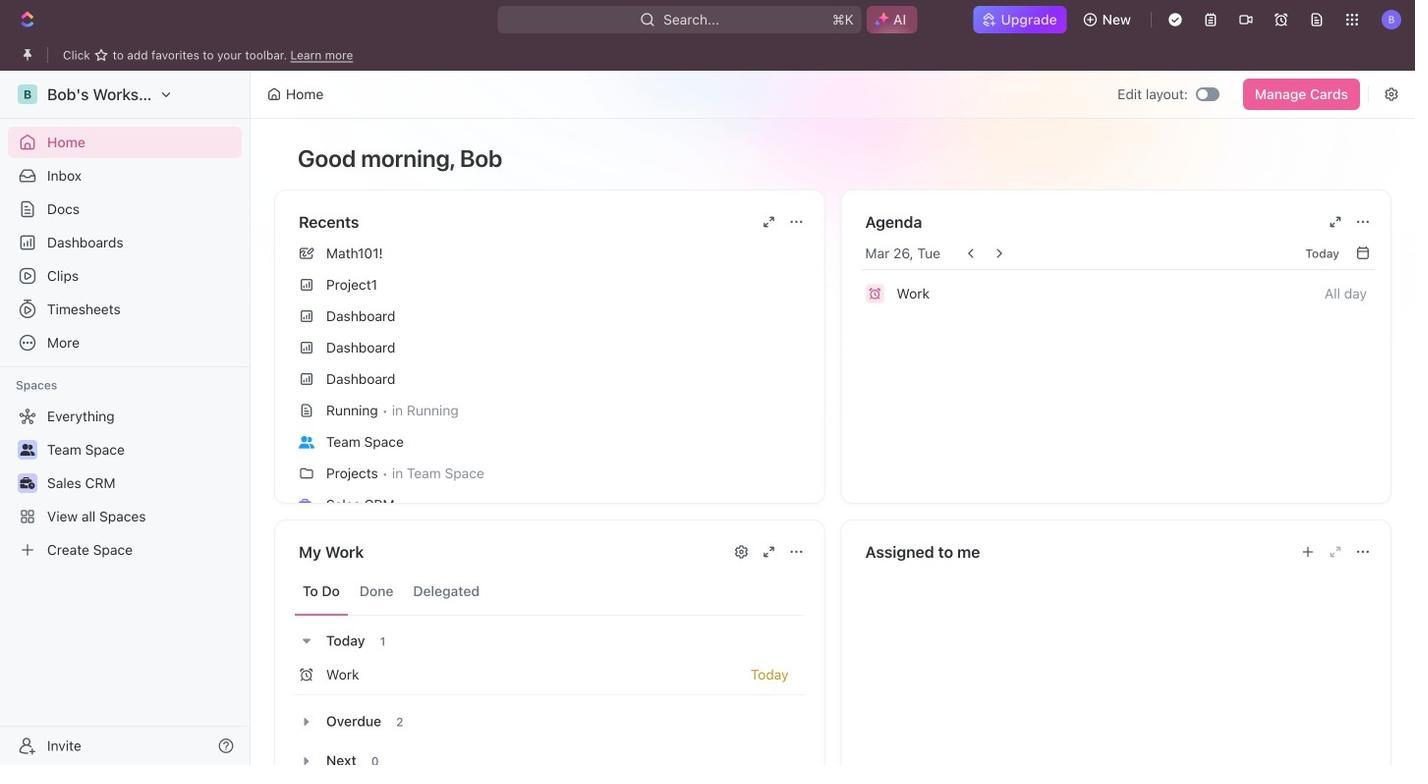 Task type: describe. For each thing, give the bounding box(es) containing it.
user group image
[[20, 444, 35, 456]]

business time image
[[20, 478, 35, 489]]

business time image
[[299, 499, 314, 512]]

sidebar navigation
[[0, 71, 255, 766]]



Task type: locate. For each thing, give the bounding box(es) containing it.
user group image
[[299, 436, 314, 449]]

bob's workspace, , element
[[18, 85, 37, 104]]

tree
[[8, 401, 242, 566]]

tree inside sidebar navigation
[[8, 401, 242, 566]]

tab list
[[295, 568, 804, 616]]



Task type: vqa. For each thing, say whether or not it's contained in the screenshot.
business time icon
yes



